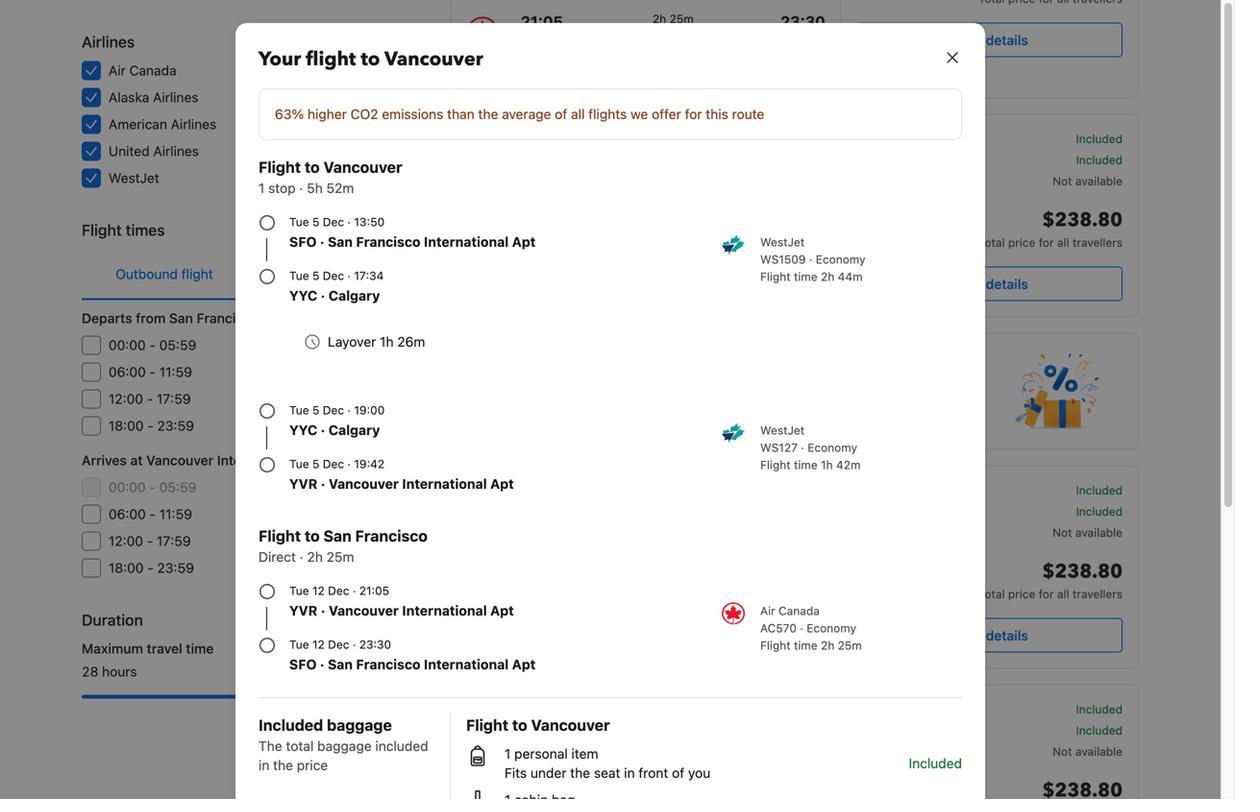 Task type: locate. For each thing, give the bounding box(es) containing it.
06:00
[[109, 364, 146, 380], [109, 507, 146, 522]]

1 horizontal spatial of
[[672, 766, 685, 782]]

2 available from the top
[[1076, 526, 1123, 540]]

san right from
[[169, 311, 193, 326]]

1 06:00 from the top
[[109, 364, 146, 380]]

flight down ws1509
[[760, 270, 791, 284]]

1 vertical spatial 00:00
[[109, 480, 146, 496]]

outbound flight
[[116, 266, 213, 282]]

0 vertical spatial 1h
[[380, 334, 394, 350]]

details
[[986, 32, 1028, 48], [986, 276, 1028, 292], [986, 628, 1028, 644]]

5 tue from the top
[[289, 584, 309, 598]]

flight for your
[[306, 46, 356, 73]]

westjet image left ws1509
[[722, 234, 745, 257]]

06:00 down departs
[[109, 364, 146, 380]]

dec inside 13:50 sfo . 5 dec
[[564, 726, 586, 740]]

17:59 up arrives at vancouver international airport
[[157, 391, 191, 407]]

flight to vancouver 1 stop · 5h 52m
[[259, 158, 402, 196]]

tue 12 dec · 21:05 yvr · vancouver international apt
[[289, 584, 514, 619]]

23:59 up travel
[[157, 560, 194, 576]]

economy inside westjet ws1509 · economy flight time 2h 44m
[[816, 253, 866, 266]]

18:00 - 23:59 up the at
[[109, 418, 194, 434]]

13:50 down 'average'
[[521, 133, 564, 151]]

5h
[[653, 132, 667, 146], [307, 180, 323, 196]]

1 westjet image from the top
[[722, 234, 745, 257]]

yyc inside the tue 5 dec · 19:00 yyc · calgary
[[289, 423, 317, 438]]

airlines up alaska
[[82, 33, 135, 51]]

. up ac570
[[782, 591, 785, 604]]

tab list
[[82, 249, 412, 301]]

2 total from the top
[[979, 588, 1005, 601]]

06:00 - 11:59 down from
[[109, 364, 192, 380]]

1 vertical spatial yyc
[[289, 423, 317, 438]]

21:05 inside "tue 12 dec · 21:05 yvr · vancouver international apt"
[[359, 584, 389, 598]]

details for third view details button from the bottom of the page
[[986, 32, 1028, 48]]

flight down the ws127
[[760, 459, 791, 472]]

12 down flight to san francisco direct · 2h 25m
[[312, 584, 325, 598]]

1 inside the 1 personal item fits under the seat in front of you
[[505, 746, 511, 762]]

tue inside "tue 5 dec · 13:50 sfo · san francisco international apt"
[[289, 215, 309, 229]]

yvr inside "tue 12 dec · 21:05 yvr · vancouver international apt"
[[289, 603, 318, 619]]

westjet inside westjet ws127 · economy flight time 1h 42m
[[760, 424, 805, 437]]

0 horizontal spatial 21:05
[[359, 584, 389, 598]]

the
[[259, 739, 282, 755]]

2 vertical spatial not
[[1053, 746, 1072, 759]]

1 $238.80 total price for all travellers from the top
[[979, 207, 1123, 249]]

san inside flight to san francisco direct · 2h 25m
[[323, 527, 352, 546]]

06:00 down the at
[[109, 507, 146, 522]]

available
[[1076, 174, 1123, 188], [1076, 526, 1123, 540], [1076, 746, 1123, 759]]

2h left 44m on the right of page
[[821, 270, 835, 284]]

2 17:59 from the top
[[157, 534, 191, 549]]

0 vertical spatial 11:59
[[159, 364, 192, 380]]

of right 'average'
[[555, 106, 567, 122]]

1 travellers from the top
[[1073, 236, 1123, 249]]

dec for tue 12 dec · 21:05 yvr · vancouver international apt
[[328, 584, 349, 598]]

1 05:59 from the top
[[159, 337, 196, 353]]

flight for return
[[336, 266, 368, 282]]

departs
[[82, 311, 132, 326]]

1 vertical spatial 00:00 - 05:59
[[109, 480, 196, 496]]

flight times
[[82, 221, 165, 239]]

27
[[397, 89, 412, 105]]

12 down 15:35
[[789, 243, 801, 256]]

item up seat
[[571, 746, 598, 762]]

time inside westjet ws127 · economy flight time 1h 42m
[[794, 459, 818, 472]]

1 horizontal spatial 1h
[[821, 459, 833, 472]]

1 vertical spatial 06:00
[[109, 507, 146, 522]]

1 18:00 from the top
[[109, 418, 144, 434]]

total
[[286, 739, 314, 755]]

4 tue from the top
[[289, 458, 309, 471]]

yvr for tue 5 dec · 19:42 yvr · vancouver international apt
[[289, 476, 318, 492]]

18:00 - 23:59 for from
[[109, 418, 194, 434]]

total
[[979, 236, 1005, 249], [979, 588, 1005, 601]]

5 inside the tue 5 dec · 19:00 yyc · calgary
[[312, 404, 320, 417]]

1 horizontal spatial 5h
[[653, 132, 667, 146]]

2 05:59 from the top
[[159, 480, 196, 496]]

1 horizontal spatial air
[[467, 67, 482, 80]]

yyc down return
[[289, 288, 317, 304]]

0 vertical spatial for
[[685, 106, 702, 122]]

to
[[361, 46, 380, 73], [305, 158, 320, 176], [305, 527, 320, 546], [512, 717, 527, 735]]

vancouver up the 27
[[385, 46, 483, 73]]

2 horizontal spatial air
[[760, 605, 775, 618]]

1 vertical spatial 52m
[[326, 180, 354, 196]]

westjet up the ws127
[[760, 424, 805, 437]]

0 vertical spatial view
[[952, 32, 982, 48]]

flight right outbound
[[181, 266, 213, 282]]

francisco down "tue 12 dec · 21:05 yvr · vancouver international apt"
[[356, 657, 421, 673]]

0 vertical spatial view details
[[952, 32, 1028, 48]]

2 vertical spatial price
[[297, 758, 328, 774]]

vancouver
[[385, 46, 483, 73], [323, 158, 402, 176], [146, 453, 214, 469], [329, 476, 399, 492], [329, 603, 399, 619], [531, 717, 610, 735]]

1 horizontal spatial air canada
[[467, 67, 527, 80]]

return flight button
[[247, 249, 412, 299]]

1 calgary from the top
[[329, 288, 380, 304]]

23:30
[[781, 12, 826, 31], [359, 638, 391, 652]]

time right travel
[[186, 641, 214, 657]]

tue inside the tue 5 dec · 19:00 yyc · calgary
[[289, 404, 309, 417]]

1 available from the top
[[1076, 174, 1123, 188]]

1 vertical spatial for
[[1039, 236, 1054, 249]]

for
[[685, 106, 702, 122], [1039, 236, 1054, 249], [1039, 588, 1054, 601]]

05:59 for vancouver
[[159, 480, 196, 496]]

1 17:59 from the top
[[157, 391, 191, 407]]

0 vertical spatial 1
[[259, 180, 265, 196]]

1h inside westjet ws127 · economy flight time 1h 42m
[[821, 459, 833, 472]]

5 down flight to vancouver 1 stop · 5h 52m
[[312, 215, 320, 229]]

apt inside "tue 12 dec · 21:05 yvr · vancouver international apt"
[[490, 603, 514, 619]]

1 vertical spatial available
[[1076, 526, 1123, 540]]

francisco inside tue 12 dec · 23:30 sfo · san francisco international apt
[[356, 657, 421, 673]]

1 vertical spatial item
[[571, 746, 598, 762]]

total for 3rd view details button from the top of the page
[[979, 588, 1005, 601]]

seat
[[594, 766, 620, 782]]

1 11:59 from the top
[[159, 364, 192, 380]]

1 view details button from the top
[[857, 23, 1123, 57]]

air canada image
[[722, 603, 745, 626]]

. for 15:35
[[782, 239, 785, 252]]

00:00 - 05:59 down from
[[109, 337, 196, 353]]

the right than
[[478, 106, 498, 122]]

2 not available from the top
[[1053, 526, 1123, 540]]

economy for calgary
[[808, 441, 857, 455]]

francisco inside "tue 5 dec · 13:50 sfo · san francisco international apt"
[[356, 234, 421, 250]]

0 vertical spatial of
[[555, 106, 567, 122]]

baggage up included
[[327, 717, 392, 735]]

13:50 for 13:50 sfo . 5 dec
[[521, 704, 564, 722]]

0 vertical spatial details
[[986, 32, 1028, 48]]

yvr down the direct
[[289, 603, 318, 619]]

1 total from the top
[[979, 236, 1005, 249]]

tue inside "tue 12 dec · 21:05 yvr · vancouver international apt"
[[289, 584, 309, 598]]

1 horizontal spatial in
[[624, 766, 635, 782]]

1 yyc from the top
[[289, 288, 317, 304]]

for for 2nd view details button from the bottom
[[1039, 236, 1054, 249]]

flight inside button
[[336, 266, 368, 282]]

international up tue 12 dec · 23:30 sfo · san francisco international apt
[[402, 603, 487, 619]]

18:00
[[109, 418, 144, 434], [109, 560, 144, 576]]

00:00
[[109, 337, 146, 353], [109, 480, 146, 496]]

0 vertical spatial 5h
[[653, 132, 667, 146]]

calgary inside tue 5 dec · 17:34 yyc · calgary
[[329, 288, 380, 304]]

·
[[299, 180, 303, 196], [347, 215, 351, 229], [320, 234, 325, 250], [809, 253, 813, 266], [347, 269, 351, 283], [321, 288, 325, 304], [347, 404, 351, 417], [321, 423, 325, 438], [801, 441, 804, 455], [347, 458, 351, 471], [321, 476, 325, 492], [300, 549, 304, 565], [353, 584, 356, 598], [321, 603, 325, 619], [800, 622, 804, 635], [353, 638, 356, 652], [320, 657, 325, 673]]

dec down "tue 12 dec · 21:05 yvr · vancouver international apt"
[[328, 638, 349, 652]]

return flight
[[291, 266, 368, 282]]

1 not from the top
[[1053, 174, 1072, 188]]

francisco inside flight to san francisco direct · 2h 25m
[[355, 527, 428, 546]]

you
[[688, 766, 711, 782]]

yyc up arrives at vancouver international airport
[[289, 423, 317, 438]]

1 18:00 - 23:59 from the top
[[109, 418, 194, 434]]

1 vertical spatial 5h
[[307, 180, 323, 196]]

flight inside flight to san francisco direct · 2h 25m
[[259, 527, 301, 546]]

12 inside 15:35 sfo . 12 dec
[[789, 243, 801, 256]]

of left you
[[672, 766, 685, 782]]

flight inside button
[[181, 266, 213, 282]]

1 00:00 from the top
[[109, 337, 146, 353]]

2 vertical spatial all
[[1057, 588, 1069, 601]]

1 vertical spatial not
[[1053, 526, 1072, 540]]

00:00 down departs
[[109, 337, 146, 353]]

17:34
[[354, 269, 384, 283]]

1 vertical spatial 1h
[[821, 459, 833, 472]]

. up personal
[[547, 722, 550, 736]]

0 vertical spatial 21:05
[[521, 12, 563, 31]]

1 vertical spatial 23:59
[[157, 560, 194, 576]]

1 vertical spatial $238.80 total price for all travellers
[[979, 559, 1123, 601]]

5h inside flight to vancouver 1 stop · 5h 52m
[[307, 180, 323, 196]]

dec inside "tue 12 dec · 21:05 yvr · vancouver international apt"
[[328, 584, 349, 598]]

2 westjet image from the top
[[722, 422, 745, 445]]

westjet
[[109, 170, 159, 186], [760, 236, 805, 249], [760, 424, 805, 437], [467, 758, 512, 771]]

0 vertical spatial yvr
[[521, 243, 544, 256]]

calgary inside the tue 5 dec · 19:00 yyc · calgary
[[329, 423, 380, 438]]

38
[[396, 170, 412, 186]]

2 vertical spatial details
[[986, 628, 1028, 644]]

0 vertical spatial price
[[1008, 236, 1036, 249]]

2 12:00 - 17:59 from the top
[[109, 534, 191, 549]]

2h right the direct
[[307, 549, 323, 565]]

11:59 for san
[[159, 364, 192, 380]]

2 18:00 from the top
[[109, 560, 144, 576]]

airlines down american airlines
[[153, 143, 199, 159]]

0 vertical spatial 13:50
[[521, 133, 564, 151]]

your flight to vancouver
[[259, 46, 483, 73]]

view details
[[952, 32, 1028, 48], [952, 276, 1028, 292], [952, 628, 1028, 644]]

1 12:00 from the top
[[109, 391, 143, 407]]

2 not from the top
[[1053, 526, 1072, 540]]

air up alaska
[[109, 62, 126, 78]]

1h left 18
[[380, 334, 394, 350]]

5 inside "tue 5 dec · 13:50 sfo · san francisco international apt"
[[312, 215, 320, 229]]

52m inside flight to vancouver 1 stop · 5h 52m
[[326, 180, 354, 196]]

air canada
[[109, 62, 177, 78], [467, 67, 527, 80]]

dec inside "tue 5 dec · 13:50 sfo · san francisco international apt"
[[323, 215, 344, 229]]

to down 'higher' on the top left
[[305, 158, 320, 176]]

1 horizontal spatial 1
[[505, 746, 511, 762]]

0 horizontal spatial 19:42
[[354, 458, 385, 471]]

flight down ac570
[[760, 639, 791, 653]]

1 vertical spatial 05:59
[[159, 480, 196, 496]]

the left seat
[[570, 766, 590, 782]]

1 vertical spatial .
[[782, 591, 785, 604]]

· inside air canada ac570 · economy flight time 2h 25m
[[800, 622, 804, 635]]

1 00:00 - 05:59 from the top
[[109, 337, 196, 353]]

1 vertical spatial westjet image
[[722, 422, 745, 445]]

francisco down 0 on the bottom left of page
[[355, 527, 428, 546]]

06:00 - 11:59 down the at
[[109, 507, 192, 522]]

outbound flight button
[[82, 249, 247, 299]]

1 vertical spatial details
[[986, 276, 1028, 292]]

flight inside westjet ws1509 · economy flight time 2h 44m
[[760, 270, 791, 284]]

tue inside tue 5 dec · 19:42 yvr · vancouver international apt
[[289, 458, 309, 471]]

1 23:59 from the top
[[157, 418, 194, 434]]

tue inside tue 12 dec · 23:30 sfo · san francisco international apt
[[289, 638, 309, 652]]

from
[[136, 311, 166, 326]]

flight inside dialog
[[306, 46, 356, 73]]

international down "tue 12 dec · 21:05 yvr · vancouver international apt"
[[424, 657, 509, 673]]

2 vertical spatial not available
[[1053, 746, 1123, 759]]

0 vertical spatial $238.80
[[1043, 207, 1123, 234]]

available for 2nd view details button from the bottom
[[1076, 174, 1123, 188]]

5 inside tue 5 dec · 19:42 yvr · vancouver international apt
[[312, 458, 320, 471]]

00:00 - 05:59 down the at
[[109, 480, 196, 496]]

19:00
[[354, 404, 385, 417]]

dec inside 15:35 sfo . 12 dec
[[804, 243, 826, 256]]

1 vertical spatial 12:00 - 17:59
[[109, 534, 191, 549]]

canada
[[129, 62, 177, 78], [485, 67, 527, 80], [779, 605, 820, 618]]

2 18:00 - 23:59 from the top
[[109, 560, 194, 576]]

3 view from the top
[[952, 628, 982, 644]]

2 yyc from the top
[[289, 423, 317, 438]]

time inside air canada ac570 · economy flight time 2h 25m
[[794, 639, 818, 653]]

1 vertical spatial 11:59
[[159, 507, 192, 522]]

time down the ws127
[[794, 459, 818, 472]]

yvr down 13:10
[[521, 243, 544, 256]]

dec right air canada image
[[804, 595, 826, 608]]

1 06:00 - 11:59 from the top
[[109, 364, 192, 380]]

time down ws1509
[[794, 270, 818, 284]]

airport
[[346, 311, 390, 326], [301, 453, 345, 469]]

airport up 'layover 1h 26m'
[[346, 311, 390, 326]]

5 left 19:00
[[312, 404, 320, 417]]

flight up the direct
[[259, 527, 301, 546]]

westjet image for san francisco international apt
[[722, 234, 745, 257]]

23:59
[[157, 418, 194, 434], [157, 560, 194, 576]]

san inside tue 12 dec · 23:30 sfo · san francisco international apt
[[328, 657, 353, 673]]

westjet up ws1509
[[760, 236, 805, 249]]

tue inside tue 5 dec · 17:34 yyc · calgary
[[289, 269, 309, 283]]

flight
[[259, 158, 301, 176], [82, 221, 122, 239], [760, 270, 791, 284], [760, 459, 791, 472], [259, 527, 301, 546], [760, 639, 791, 653], [466, 717, 509, 735]]

1 vertical spatial 1
[[505, 746, 511, 762]]

sfo inside 13:50 sfo . 5 dec
[[521, 726, 544, 740]]

flight right return
[[336, 266, 368, 282]]

1 vertical spatial total
[[979, 588, 1005, 601]]

item
[[930, 132, 954, 146], [571, 746, 598, 762]]

. inside 13:50 sfo . 5 dec
[[547, 722, 550, 736]]

0 vertical spatial 18:00 - 23:59
[[109, 418, 194, 434]]

air
[[109, 62, 126, 78], [467, 67, 482, 80], [760, 605, 775, 618]]

maximum travel time 28 hours
[[82, 641, 214, 680]]

1 horizontal spatial 19:42
[[783, 133, 826, 151]]

. inside the sfo . 12 dec
[[782, 591, 785, 604]]

2 vertical spatial for
[[1039, 588, 1054, 601]]

genius image
[[1015, 353, 1100, 430]]

0 vertical spatial $238.80 total price for all travellers
[[979, 207, 1123, 249]]

airlines up american airlines
[[153, 89, 199, 105]]

2 calgary from the top
[[329, 423, 380, 438]]

0 vertical spatial 06:00 - 11:59
[[109, 364, 192, 380]]

2 vertical spatial .
[[547, 722, 550, 736]]

1 vertical spatial yvr
[[289, 476, 318, 492]]

2 vertical spatial view details
[[952, 628, 1028, 644]]

2 06:00 - 11:59 from the top
[[109, 507, 192, 522]]

dec left 19:00
[[323, 404, 344, 417]]

· inside westjet ws127 · economy flight time 1h 42m
[[801, 441, 804, 455]]

. inside 15:35 sfo . 12 dec
[[782, 239, 785, 252]]

yyc for tue 5 dec · 17:34 yyc · calgary
[[289, 288, 317, 304]]

0 vertical spatial available
[[1076, 174, 1123, 188]]

1 vertical spatial of
[[672, 766, 685, 782]]

travellers for 2nd view details button from the bottom
[[1073, 236, 1123, 249]]

not
[[1053, 174, 1072, 188], [1053, 526, 1072, 540], [1053, 746, 1072, 759]]

23:59 up arrives at vancouver international airport
[[157, 418, 194, 434]]

airlines for united airlines
[[153, 143, 199, 159]]

3 tue from the top
[[289, 404, 309, 417]]

the
[[478, 106, 498, 122], [273, 758, 293, 774], [570, 766, 590, 782]]

12:00 up duration
[[109, 534, 143, 549]]

1 left stop
[[259, 180, 265, 196]]

0 vertical spatial 06:00
[[109, 364, 146, 380]]

to for flight to vancouver 1 stop · 5h 52m
[[305, 158, 320, 176]]

route
[[732, 106, 765, 122]]

2 horizontal spatial 25m
[[838, 639, 862, 653]]

yyc inside tue 5 dec · 17:34 yyc · calgary
[[289, 288, 317, 304]]

1 not available from the top
[[1053, 174, 1123, 188]]

1 vertical spatial 12:00
[[109, 534, 143, 549]]

13:50 up personal
[[521, 704, 564, 722]]

airport down the tue 5 dec · 19:00 yyc · calgary
[[301, 453, 345, 469]]

to inside flight to vancouver 1 stop · 5h 52m
[[305, 158, 320, 176]]

0 horizontal spatial the
[[273, 758, 293, 774]]

05:59 down arrives at vancouver international airport
[[159, 480, 196, 496]]

1 vertical spatial calgary
[[329, 423, 380, 438]]

2 06:00 from the top
[[109, 507, 146, 522]]

13:50 inside 13:50 sfo . 5 dec
[[521, 704, 564, 722]]

1 vertical spatial 13:50
[[354, 215, 385, 229]]

dec inside tue 5 dec · 17:34 yyc · calgary
[[323, 269, 344, 283]]

2 tue from the top
[[289, 269, 309, 283]]

included inside included checked bag
[[1076, 724, 1123, 738]]

vancouver up personal
[[531, 717, 610, 735]]

1 vertical spatial 06:00 - 11:59
[[109, 507, 192, 522]]

2 $238.80 from the top
[[1043, 559, 1123, 585]]

0 vertical spatial 23:59
[[157, 418, 194, 434]]

18:00 up the at
[[109, 418, 144, 434]]

dec left the 17:34
[[323, 269, 344, 283]]

12
[[789, 243, 801, 256], [312, 584, 325, 598], [789, 595, 801, 608], [312, 638, 325, 652]]

tue for tue 12 dec · 21:05 yvr · vancouver international apt
[[289, 584, 309, 598]]

maximum
[[82, 641, 143, 657]]

0 vertical spatial 18:00
[[109, 418, 144, 434]]

calgary
[[329, 288, 380, 304], [329, 423, 380, 438]]

2 horizontal spatial the
[[570, 766, 590, 782]]

05:59 down from
[[159, 337, 196, 353]]

tue 12 dec · 23:30 sfo · san francisco international apt
[[289, 638, 536, 673]]

not available for 2nd view details button from the bottom
[[1053, 174, 1123, 188]]

to for flight to vancouver
[[512, 717, 527, 735]]

3 available from the top
[[1076, 746, 1123, 759]]

in right seat
[[624, 766, 635, 782]]

2 details from the top
[[986, 276, 1028, 292]]

19:42
[[783, 133, 826, 151], [354, 458, 385, 471]]

12:00 up the at
[[109, 391, 143, 407]]

economy up 42m
[[808, 441, 857, 455]]

dec down flight to vancouver 1 stop · 5h 52m
[[323, 215, 344, 229]]

2h
[[653, 12, 666, 25], [821, 270, 835, 284], [307, 549, 323, 565], [821, 639, 835, 653]]

0 vertical spatial travellers
[[1073, 236, 1123, 249]]

6 tue from the top
[[289, 638, 309, 652]]

0 horizontal spatial 1h
[[380, 334, 394, 350]]

5 for tue 5 dec · 19:42 yvr · vancouver international apt
[[312, 458, 320, 471]]

view
[[952, 32, 982, 48], [952, 276, 982, 292], [952, 628, 982, 644]]

11:59
[[159, 364, 192, 380], [159, 507, 192, 522]]

2 11:59 from the top
[[159, 507, 192, 522]]

baggage right total
[[317, 739, 372, 755]]

price for 2nd view details button from the bottom
[[1008, 236, 1036, 249]]

13:50 up the 17:34
[[354, 215, 385, 229]]

2 00:00 from the top
[[109, 480, 146, 496]]

2 vertical spatial 13:50
[[521, 704, 564, 722]]

international up '211'
[[402, 476, 487, 492]]

12:00 - 17:59 down the at
[[109, 534, 191, 549]]

time inside the maximum travel time 28 hours
[[186, 641, 214, 657]]

yvr inside 13:10 yvr
[[521, 243, 544, 256]]

21:05 up 'average'
[[521, 12, 563, 31]]

offer
[[652, 106, 681, 122]]

view details button
[[857, 23, 1123, 57], [857, 267, 1123, 301], [857, 619, 1123, 653]]

flight inside westjet ws127 · economy flight time 1h 42m
[[760, 459, 791, 472]]

0 vertical spatial not available
[[1053, 174, 1123, 188]]

25m inside flight to san francisco direct · 2h 25m
[[327, 549, 354, 565]]

tue for tue 5 dec · 19:00 yyc · calgary
[[289, 404, 309, 417]]

dec down flight to san francisco direct · 2h 25m
[[328, 584, 349, 598]]

00:00 - 05:59 for from
[[109, 337, 196, 353]]

63%
[[275, 106, 304, 122]]

18:00 for departs
[[109, 418, 144, 434]]

06:00 - 11:59 for at
[[109, 507, 192, 522]]

layover
[[328, 334, 376, 350]]

dec inside the tue 5 dec · 19:00 yyc · calgary
[[323, 404, 344, 417]]

1 vertical spatial view details button
[[857, 267, 1123, 301]]

air up ac570
[[760, 605, 775, 618]]

ws1509
[[760, 253, 806, 266]]

1 vertical spatial not available
[[1053, 526, 1123, 540]]

of
[[555, 106, 567, 122], [672, 766, 685, 782]]

westjet image for calgary
[[722, 422, 745, 445]]

total for 2nd view details button from the bottom
[[979, 236, 1005, 249]]

flight up stop
[[259, 158, 301, 176]]

19:42 up 15:35
[[783, 133, 826, 151]]

0 vertical spatial item
[[930, 132, 954, 146]]

1h left 42m
[[821, 459, 833, 472]]

international inside tue 12 dec · 23:30 sfo · san francisco international apt
[[424, 657, 509, 673]]

canada inside air canada ac570 · economy flight time 2h 25m
[[779, 605, 820, 618]]

0 vertical spatial economy
[[816, 253, 866, 266]]

2h inside air canada ac570 · economy flight time 2h 25m
[[821, 639, 835, 653]]

the inside the 1 personal item fits under the seat in front of you
[[570, 766, 590, 782]]

0 horizontal spatial 23:30
[[359, 638, 391, 652]]

13:50 sfo . 5 dec
[[521, 704, 586, 740]]

5 down the tue 5 dec · 19:00 yyc · calgary
[[312, 458, 320, 471]]

52m right stop
[[326, 180, 354, 196]]

5 up personal
[[554, 726, 561, 740]]

3 view details button from the top
[[857, 619, 1123, 653]]

2 00:00 - 05:59 from the top
[[109, 480, 196, 496]]

westjet image left the ws127
[[722, 422, 745, 445]]

1 tue from the top
[[289, 215, 309, 229]]

co2
[[351, 106, 378, 122]]

19:42 inside tue 5 dec · 19:42 yvr · vancouver international apt
[[354, 458, 385, 471]]

yvr inside tue 5 dec · 19:42 yvr · vancouver international apt
[[289, 476, 318, 492]]

2 travellers from the top
[[1073, 588, 1123, 601]]

05:59 for san
[[159, 337, 196, 353]]

0 vertical spatial not
[[1053, 174, 1072, 188]]

13:50
[[521, 133, 564, 151], [354, 215, 385, 229], [521, 704, 564, 722]]

for for 3rd view details button from the top of the page
[[1039, 588, 1054, 601]]

2h up offer
[[653, 12, 666, 25]]

05:59
[[159, 337, 196, 353], [159, 480, 196, 496]]

12:00
[[109, 391, 143, 407], [109, 534, 143, 549]]

in
[[259, 758, 269, 774], [624, 766, 635, 782]]

0 vertical spatial airport
[[346, 311, 390, 326]]

1 details from the top
[[986, 32, 1028, 48]]

san left '211'
[[323, 527, 352, 546]]

1
[[259, 180, 265, 196], [505, 746, 511, 762]]

dec
[[323, 215, 344, 229], [804, 243, 826, 256], [323, 269, 344, 283], [323, 404, 344, 417], [323, 458, 344, 471], [328, 584, 349, 598], [804, 595, 826, 608], [328, 638, 349, 652], [564, 726, 586, 740]]

0 vertical spatial 17:59
[[157, 391, 191, 407]]

vancouver up tue 12 dec · 23:30 sfo · san francisco international apt
[[329, 603, 399, 619]]

19:42 down 19:00
[[354, 458, 385, 471]]

3 details from the top
[[986, 628, 1028, 644]]

economy inside westjet ws127 · economy flight time 1h 42m
[[808, 441, 857, 455]]

time down ac570
[[794, 639, 818, 653]]

1 12:00 - 17:59 from the top
[[109, 391, 191, 407]]

in inside included baggage the total baggage included in the price
[[259, 758, 269, 774]]

0 vertical spatial yyc
[[289, 288, 317, 304]]

2 23:59 from the top
[[157, 560, 194, 576]]

canada up ac570
[[779, 605, 820, 618]]

vancouver down "co2"
[[323, 158, 402, 176]]

2 vertical spatial view
[[952, 628, 982, 644]]

0 vertical spatial 00:00 - 05:59
[[109, 337, 196, 353]]

00:00 for arrives
[[109, 480, 146, 496]]

3 not available from the top
[[1053, 746, 1123, 759]]

0 vertical spatial .
[[782, 239, 785, 252]]

00:00 - 05:59
[[109, 337, 196, 353], [109, 480, 196, 496]]

5 inside tue 5 dec · 17:34 yyc · calgary
[[312, 269, 320, 283]]

westjet image
[[722, 234, 745, 257], [722, 422, 745, 445]]

tue for tue 5 dec · 17:34 yyc · calgary
[[289, 269, 309, 283]]

1 up fits
[[505, 746, 511, 762]]

. for 13:50
[[547, 722, 550, 736]]

personal
[[880, 132, 927, 146]]

stop
[[268, 180, 296, 196]]

1 vertical spatial view details
[[952, 276, 1028, 292]]

international inside tue 5 dec · 19:42 yvr · vancouver international apt
[[402, 476, 487, 492]]

52m
[[670, 132, 694, 146], [326, 180, 354, 196]]

11:59 down arrives at vancouver international airport
[[159, 507, 192, 522]]

item right "personal"
[[930, 132, 954, 146]]

5h 52m
[[653, 132, 694, 146]]

0 vertical spatial 25m
[[670, 12, 694, 25]]

details for 3rd view details button from the top of the page
[[986, 628, 1028, 644]]



Task type: vqa. For each thing, say whether or not it's contained in the screenshot.


Task type: describe. For each thing, give the bounding box(es) containing it.
duration
[[82, 611, 143, 630]]

hours
[[102, 664, 137, 680]]

airlines for american airlines
[[171, 116, 217, 132]]

to for flight to san francisco direct · 2h 25m
[[305, 527, 320, 546]]

flight inside air canada ac570 · economy flight time 2h 25m
[[760, 639, 791, 653]]

average
[[502, 106, 551, 122]]

flight to san francisco direct · 2h 25m
[[259, 527, 428, 565]]

emissions
[[382, 106, 443, 122]]

0 horizontal spatial air canada
[[109, 62, 177, 78]]

1 view from the top
[[952, 32, 982, 48]]

yyc for tue 5 dec · 19:00 yyc · calgary
[[289, 423, 317, 438]]

return
[[291, 266, 333, 282]]

flight for outbound
[[181, 266, 213, 282]]

vancouver inside tue 5 dec · 19:42 yvr · vancouver international apt
[[329, 476, 399, 492]]

11:59 for vancouver
[[159, 507, 192, 522]]

1 vertical spatial airport
[[301, 453, 345, 469]]

bag
[[931, 746, 952, 759]]

american
[[109, 116, 167, 132]]

ac570
[[760, 622, 797, 635]]

dec for tue 12 dec · 23:30 sfo · san francisco international apt
[[328, 638, 349, 652]]

included inside included baggage the total baggage included in the price
[[259, 717, 323, 735]]

2h inside flight to san francisco direct · 2h 25m
[[307, 549, 323, 565]]

2 view details button from the top
[[857, 267, 1123, 301]]

in inside the 1 personal item fits under the seat in front of you
[[624, 766, 635, 782]]

5 for tue 5 dec · 17:34 yyc · calgary
[[312, 269, 320, 283]]

0 horizontal spatial canada
[[129, 62, 177, 78]]

apt inside "tue 5 dec · 13:50 sfo · san francisco international apt"
[[512, 234, 536, 250]]

dec for tue 5 dec · 13:50 sfo · san francisco international apt
[[323, 215, 344, 229]]

28
[[82, 664, 98, 680]]

dec for tue 5 dec · 19:42 yvr · vancouver international apt
[[323, 458, 344, 471]]

united
[[109, 143, 150, 159]]

sfo inside 15:35 sfo . 12 dec
[[756, 243, 779, 256]]

1 inside flight to vancouver 1 stop · 5h 52m
[[259, 180, 265, 196]]

for inside your flight to vancouver dialog
[[685, 106, 702, 122]]

times
[[126, 221, 165, 239]]

0 vertical spatial 19:42
[[783, 133, 826, 151]]

1 personal item fits under the seat in front of you
[[505, 746, 711, 782]]

dec inside the sfo . 12 dec
[[804, 595, 826, 608]]

to left 75
[[361, 46, 380, 73]]

1 horizontal spatial canada
[[485, 67, 527, 80]]

included
[[375, 739, 428, 755]]

your
[[259, 46, 301, 73]]

1 $238.80 from the top
[[1043, 207, 1123, 234]]

the for fits
[[570, 766, 590, 782]]

2h 25m
[[653, 12, 694, 25]]

fits
[[505, 766, 527, 782]]

american airlines
[[109, 116, 217, 132]]

13:10 yvr
[[521, 220, 561, 256]]

18:00 - 23:59 for at
[[109, 560, 194, 576]]

13:10
[[521, 220, 561, 238]]

15:35
[[783, 220, 826, 238]]

westjet inside westjet ws1509 · economy flight time 2h 44m
[[760, 236, 805, 249]]

airlines for alaska airlines
[[153, 89, 199, 105]]

international inside "tue 12 dec · 21:05 yvr · vancouver international apt"
[[402, 603, 487, 619]]

calgary for tue 5 dec · 19:00 yyc · calgary
[[329, 423, 380, 438]]

3 not from the top
[[1053, 746, 1072, 759]]

sfo inside "tue 5 dec · 13:50 sfo · san francisco international apt"
[[289, 234, 317, 250]]

yvr for tue 12 dec · 21:05 yvr · vancouver international apt
[[289, 603, 318, 619]]

included baggage the total baggage included in the price
[[259, 717, 428, 774]]

item inside the 1 personal item fits under the seat in front of you
[[571, 746, 598, 762]]

westjet down united
[[109, 170, 159, 186]]

12 inside "tue 12 dec · 21:05 yvr · vancouver international apt"
[[312, 584, 325, 598]]

travellers for 3rd view details button from the top of the page
[[1073, 588, 1123, 601]]

details for 2nd view details button from the bottom
[[986, 276, 1028, 292]]

not available for 3rd view details button from the top of the page
[[1053, 526, 1123, 540]]

outbound
[[116, 266, 178, 282]]

higher
[[308, 106, 347, 122]]

under
[[531, 766, 567, 782]]

layover 1h 26m
[[328, 334, 425, 350]]

tue 5 dec · 19:00 yyc · calgary
[[289, 404, 385, 438]]

5 inside 13:50 sfo . 5 dec
[[554, 726, 561, 740]]

15:35 sfo . 12 dec
[[756, 220, 826, 256]]

tab list containing outbound flight
[[82, 249, 412, 301]]

price for 3rd view details button from the top of the page
[[1008, 588, 1036, 601]]

economy for san francisco international apt
[[816, 253, 866, 266]]

flight left times
[[82, 221, 122, 239]]

direct
[[259, 549, 296, 565]]

departs from san francisco international airport
[[82, 311, 390, 326]]

18
[[398, 337, 412, 353]]

· inside flight to vancouver 1 stop · 5h 52m
[[299, 180, 303, 196]]

06:00 for arrives
[[109, 507, 146, 522]]

personal item
[[880, 132, 954, 146]]

tue 5 dec · 13:50 sfo · san francisco international apt
[[289, 215, 536, 250]]

united airlines
[[109, 143, 199, 159]]

2 12:00 from the top
[[109, 534, 143, 549]]

2 view from the top
[[952, 276, 982, 292]]

air inside air canada ac570 · economy flight time 2h 25m
[[760, 605, 775, 618]]

63% higher co2 emissions than the average of all flights we offer for this route
[[275, 106, 765, 122]]

25m inside air canada ac570 · economy flight time 2h 25m
[[838, 639, 862, 653]]

tue for tue 5 dec · 19:42 yvr · vancouver international apt
[[289, 458, 309, 471]]

00:00 for departs
[[109, 337, 146, 353]]

· inside westjet ws1509 · economy flight time 2h 44m
[[809, 253, 813, 266]]

tue 5 dec · 17:34 yyc · calgary
[[289, 269, 384, 304]]

vancouver right the at
[[146, 453, 214, 469]]

42m
[[836, 459, 861, 472]]

available for 3rd view details button from the top of the page
[[1076, 526, 1123, 540]]

26m
[[397, 334, 425, 350]]

westjet ws127 · economy flight time 1h 42m
[[760, 424, 861, 472]]

time inside westjet ws1509 · economy flight time 2h 44m
[[794, 270, 818, 284]]

checked
[[880, 746, 928, 759]]

alaska airlines
[[109, 89, 199, 105]]

alaska
[[109, 89, 149, 105]]

sfo inside tue 12 dec · 23:30 sfo · san francisco international apt
[[289, 657, 317, 673]]

1 horizontal spatial 25m
[[670, 12, 694, 25]]

apt inside tue 12 dec · 23:30 sfo · san francisco international apt
[[512, 657, 536, 673]]

dec for tue 5 dec · 19:00 yyc · calgary
[[323, 404, 344, 417]]

san inside "tue 5 dec · 13:50 sfo · san francisco international apt"
[[328, 234, 353, 250]]

at
[[130, 453, 143, 469]]

1 horizontal spatial 23:30
[[781, 12, 826, 31]]

flight to vancouver
[[466, 717, 610, 735]]

air canada ac570 · economy flight time 2h 25m
[[760, 605, 862, 653]]

3 view details from the top
[[952, 628, 1028, 644]]

0 horizontal spatial air
[[109, 62, 126, 78]]

francisco right from
[[197, 311, 258, 326]]

1 horizontal spatial item
[[930, 132, 954, 146]]

price inside included baggage the total baggage included in the price
[[297, 758, 328, 774]]

international down the tue 5 dec · 19:00 yyc · calgary
[[217, 453, 297, 469]]

00:00 - 05:59 for at
[[109, 480, 196, 496]]

13:50 inside "tue 5 dec · 13:50 sfo · san francisco international apt"
[[354, 215, 385, 229]]

44m
[[838, 270, 863, 284]]

of inside the 1 personal item fits under the seat in front of you
[[672, 766, 685, 782]]

economy inside air canada ac570 · economy flight time 2h 25m
[[807, 622, 857, 635]]

13:50 for 13:50
[[521, 133, 564, 151]]

1 vertical spatial baggage
[[317, 739, 372, 755]]

flight up fits
[[466, 717, 509, 735]]

the inside included baggage the total baggage included in the price
[[273, 758, 293, 774]]

this
[[706, 106, 728, 122]]

calgary for tue 5 dec · 17:34 yyc · calgary
[[329, 288, 380, 304]]

tue 5 dec · 19:42 yvr · vancouver international apt
[[289, 458, 514, 492]]

1 vertical spatial all
[[1057, 236, 1069, 249]]

tue for tue 12 dec · 23:30 sfo · san francisco international apt
[[289, 638, 309, 652]]

2 $238.80 total price for all travellers from the top
[[979, 559, 1123, 601]]

9
[[404, 116, 412, 132]]

ws127
[[760, 441, 798, 455]]

2 view details from the top
[[952, 276, 1028, 292]]

international inside "tue 5 dec · 13:50 sfo · san francisco international apt"
[[424, 234, 509, 250]]

211
[[392, 534, 412, 549]]

06:00 for departs
[[109, 364, 146, 380]]

flights
[[589, 106, 627, 122]]

23:59 for vancouver
[[157, 560, 194, 576]]

· inside flight to san francisco direct · 2h 25m
[[300, 549, 304, 565]]

vancouver inside flight to vancouver 1 stop · 5h 52m
[[323, 158, 402, 176]]

included checked bag
[[880, 724, 1123, 759]]

0 vertical spatial baggage
[[327, 717, 392, 735]]

2h inside westjet ws1509 · economy flight time 2h 44m
[[821, 270, 835, 284]]

travel
[[147, 641, 182, 657]]

flight inside flight to vancouver 1 stop · 5h 52m
[[259, 158, 301, 176]]

12 inside tue 12 dec · 23:30 sfo · san francisco international apt
[[312, 638, 325, 652]]

front
[[639, 766, 668, 782]]

23:30 inside tue 12 dec · 23:30 sfo · san francisco international apt
[[359, 638, 391, 652]]

than
[[447, 106, 475, 122]]

5 for tue 5 dec · 19:00 yyc · calgary
[[312, 404, 320, 417]]

0 horizontal spatial of
[[555, 106, 567, 122]]

we
[[631, 106, 648, 122]]

1 horizontal spatial 21:05
[[521, 12, 563, 31]]

the for emissions
[[478, 106, 498, 122]]

sfo . 12 dec
[[756, 591, 826, 608]]

1 view details from the top
[[952, 32, 1028, 48]]

12 inside the sfo . 12 dec
[[789, 595, 801, 608]]

westjet ws1509 · economy flight time 2h 44m
[[760, 236, 866, 284]]

personal
[[514, 746, 568, 762]]

westjet left personal
[[467, 758, 512, 771]]

arrives at vancouver international airport
[[82, 453, 345, 469]]

international down return
[[262, 311, 342, 326]]

all inside your flight to vancouver dialog
[[571, 106, 585, 122]]

18:00 for arrives
[[109, 560, 144, 576]]

sfo inside the sfo . 12 dec
[[756, 595, 779, 608]]

vancouver inside "tue 12 dec · 21:05 yvr · vancouver international apt"
[[329, 603, 399, 619]]

arrives
[[82, 453, 127, 469]]

tue for tue 5 dec · 13:50 sfo · san francisco international apt
[[289, 215, 309, 229]]

your flight to vancouver dialog
[[212, 0, 1008, 800]]

23:59 for san
[[157, 418, 194, 434]]

0
[[404, 480, 412, 496]]

5 for tue 5 dec · 13:50 sfo · san francisco international apt
[[312, 215, 320, 229]]

dec for tue 5 dec · 17:34 yyc · calgary
[[323, 269, 344, 283]]

06:00 - 11:59 for from
[[109, 364, 192, 380]]

apt inside tue 5 dec · 19:42 yvr · vancouver international apt
[[490, 476, 514, 492]]

75
[[397, 62, 412, 78]]

1 horizontal spatial 52m
[[670, 132, 694, 146]]



